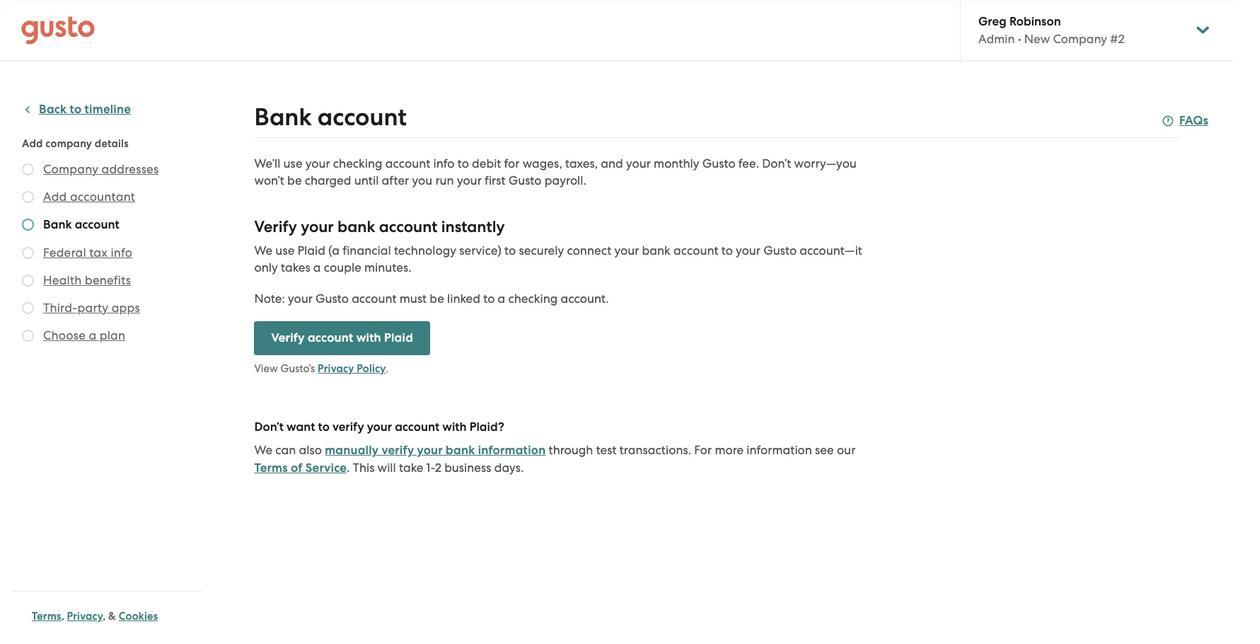 Task type: describe. For each thing, give the bounding box(es) containing it.
a inside choose a plan button
[[89, 328, 96, 342]]

for
[[694, 443, 712, 457]]

admin
[[979, 32, 1015, 46]]

couple
[[324, 260, 361, 275]]

use inside we'll use your checking account info to debit for wages, taxes, and your monthly gusto fee. don't worry—you won't be charged until after you run your first gusto payroll.
[[283, 156, 303, 171]]

service)
[[459, 243, 502, 258]]

1 vertical spatial checking
[[508, 292, 558, 306]]

gusto down the couple on the top left
[[316, 292, 349, 306]]

more
[[715, 443, 744, 457]]

privacy policy link
[[318, 362, 386, 375]]

0 vertical spatial bank
[[338, 217, 375, 236]]

timeline
[[85, 102, 131, 117]]

2 check image from the top
[[22, 219, 34, 231]]

greg robinson admin • new company #2
[[979, 14, 1125, 46]]

don't want to verify your account with plaid?
[[254, 420, 504, 434]]

will
[[378, 461, 396, 475]]

back to timeline
[[39, 102, 131, 117]]

(a
[[328, 243, 340, 258]]

takes
[[281, 260, 310, 275]]

bank inside we can also manually verify your bank information through test transactions. for more information see our terms of service . this will take 1-2 business days.
[[446, 443, 475, 458]]

cookies button
[[119, 608, 158, 625]]

add accountant
[[43, 190, 135, 204]]

we can also manually verify your bank information through test transactions. for more information see our terms of service . this will take 1-2 business days.
[[254, 443, 856, 476]]

use inside verify your bank account instantly we use plaid (a financial technology service) to securely connect your bank account to your gusto account—it only takes a couple minutes.
[[275, 243, 295, 258]]

we inside we can also manually verify your bank information through test transactions. for more information see our terms of service . this will take 1-2 business days.
[[254, 443, 273, 457]]

check image for federal
[[22, 247, 34, 259]]

back
[[39, 102, 67, 117]]

be inside we'll use your checking account info to debit for wages, taxes, and your monthly gusto fee. don't worry—you won't be charged until after you run your first gusto payroll.
[[287, 173, 302, 188]]

federal
[[43, 246, 86, 260]]

verify for account
[[271, 330, 305, 345]]

add company details
[[22, 137, 129, 150]]

account.
[[561, 292, 609, 306]]

info inside button
[[111, 246, 132, 260]]

minutes.
[[364, 260, 412, 275]]

0 horizontal spatial don't
[[254, 420, 284, 434]]

2 horizontal spatial bank
[[642, 243, 671, 258]]

check image for company
[[22, 163, 34, 175]]

addresses
[[102, 162, 159, 176]]

•
[[1018, 32, 1022, 46]]

gusto left fee.
[[702, 156, 736, 171]]

plaid inside verify your bank account instantly we use plaid (a financial technology service) to securely connect your bank account to your gusto account—it only takes a couple minutes.
[[298, 243, 325, 258]]

health benefits button
[[43, 272, 131, 289]]

can
[[275, 443, 296, 457]]

note:
[[254, 292, 285, 306]]

faqs
[[1180, 113, 1209, 128]]

business
[[444, 461, 491, 475]]

worry—you
[[794, 156, 857, 171]]

you
[[412, 173, 432, 188]]

health
[[43, 273, 82, 287]]

privacy link
[[67, 610, 103, 623]]

home image
[[21, 16, 95, 44]]

1 horizontal spatial bank account
[[254, 103, 407, 132]]

and
[[601, 156, 623, 171]]

choose a plan
[[43, 328, 125, 342]]

account inside button
[[308, 330, 353, 345]]

of
[[291, 461, 303, 476]]

cookies
[[119, 610, 158, 623]]

company inside greg robinson admin • new company #2
[[1053, 32, 1107, 46]]

party
[[77, 301, 108, 315]]

plaid?
[[470, 420, 504, 434]]

monthly
[[654, 156, 699, 171]]

1-
[[426, 461, 435, 475]]

view
[[254, 362, 278, 375]]

plaid inside button
[[384, 330, 413, 345]]

choose a plan button
[[43, 327, 125, 344]]

third-
[[43, 301, 77, 315]]

back to timeline button
[[22, 101, 131, 118]]

check image for health
[[22, 275, 34, 287]]

fee.
[[739, 156, 759, 171]]

details
[[95, 137, 129, 150]]

want
[[287, 420, 315, 434]]

1 information from the left
[[478, 443, 546, 458]]

add for add accountant
[[43, 190, 67, 204]]

check image for add
[[22, 191, 34, 203]]

federal tax info button
[[43, 244, 132, 261]]

see
[[815, 443, 834, 457]]

transactions.
[[620, 443, 691, 457]]

health benefits
[[43, 273, 131, 287]]

gusto's
[[281, 362, 315, 375]]

financial
[[343, 243, 391, 258]]

manually
[[325, 443, 379, 458]]

to inside we'll use your checking account info to debit for wages, taxes, and your monthly gusto fee. don't worry—you won't be charged until after you run your first gusto payroll.
[[458, 156, 469, 171]]

only
[[254, 260, 278, 275]]

debit
[[472, 156, 501, 171]]

linked
[[447, 292, 480, 306]]

0 vertical spatial .
[[386, 362, 389, 375]]

after
[[382, 173, 409, 188]]

0 vertical spatial bank
[[254, 103, 312, 132]]

0 horizontal spatial terms
[[32, 610, 61, 623]]

days.
[[494, 461, 524, 475]]

check image for choose
[[22, 330, 34, 342]]

add accountant button
[[43, 188, 135, 205]]

must
[[400, 292, 427, 306]]

new
[[1024, 32, 1050, 46]]

view gusto's privacy policy .
[[254, 362, 389, 375]]

to inside button
[[70, 102, 82, 117]]

bank inside list
[[43, 217, 72, 232]]

test
[[596, 443, 617, 457]]

this
[[353, 461, 375, 475]]

2 horizontal spatial a
[[498, 292, 505, 306]]

first
[[485, 173, 506, 188]]

add for add company details
[[22, 137, 43, 150]]

through
[[549, 443, 593, 457]]



Task type: locate. For each thing, give the bounding box(es) containing it.
1 vertical spatial info
[[111, 246, 132, 260]]

accountant
[[70, 190, 135, 204]]

verify up will
[[382, 443, 414, 458]]

1 horizontal spatial privacy
[[318, 362, 354, 375]]

company down company
[[43, 162, 98, 176]]

2 check image from the top
[[22, 247, 34, 259]]

1 horizontal spatial info
[[433, 156, 455, 171]]

, left privacy link
[[61, 610, 64, 623]]

0 vertical spatial use
[[283, 156, 303, 171]]

won't
[[254, 173, 284, 188]]

4 check image from the top
[[22, 330, 34, 342]]

third-party apps
[[43, 301, 140, 315]]

account inside list
[[75, 217, 119, 232]]

company left #2
[[1053, 32, 1107, 46]]

1 vertical spatial privacy
[[67, 610, 103, 623]]

0 vertical spatial terms
[[254, 461, 288, 476]]

with up policy on the bottom of page
[[356, 330, 381, 345]]

bank account up charged in the top of the page
[[254, 103, 407, 132]]

0 vertical spatial we
[[254, 243, 273, 258]]

. inside we can also manually verify your bank information through test transactions. for more information see our terms of service . this will take 1-2 business days.
[[347, 461, 350, 475]]

plan
[[100, 328, 125, 342]]

information
[[478, 443, 546, 458], [747, 443, 812, 457]]

bank up we'll
[[254, 103, 312, 132]]

verify up gusto's
[[271, 330, 305, 345]]

1 horizontal spatial be
[[430, 292, 444, 306]]

1 horizontal spatial a
[[313, 260, 321, 275]]

1 horizontal spatial bank
[[446, 443, 475, 458]]

. down verify account with plaid button
[[386, 362, 389, 375]]

1 vertical spatial company
[[43, 162, 98, 176]]

service
[[306, 461, 347, 476]]

0 horizontal spatial plaid
[[298, 243, 325, 258]]

0 vertical spatial verify
[[254, 217, 297, 236]]

1 vertical spatial we
[[254, 443, 273, 457]]

bank account
[[254, 103, 407, 132], [43, 217, 119, 232]]

gusto left account—it
[[764, 243, 797, 258]]

0 horizontal spatial privacy
[[67, 610, 103, 623]]

checking
[[333, 156, 383, 171], [508, 292, 558, 306]]

1 horizontal spatial bank
[[254, 103, 312, 132]]

bank account up federal tax info button
[[43, 217, 119, 232]]

1 vertical spatial use
[[275, 243, 295, 258]]

don't up can
[[254, 420, 284, 434]]

1 horizontal spatial checking
[[508, 292, 558, 306]]

a
[[313, 260, 321, 275], [498, 292, 505, 306], [89, 328, 96, 342]]

we
[[254, 243, 273, 258], [254, 443, 273, 457]]

2 vertical spatial check image
[[22, 302, 34, 314]]

bank up financial
[[338, 217, 375, 236]]

we left can
[[254, 443, 273, 457]]

verify for your
[[254, 217, 297, 236]]

verify inside verify your bank account instantly we use plaid (a financial technology service) to securely connect your bank account to your gusto account—it only takes a couple minutes.
[[254, 217, 297, 236]]

a inside verify your bank account instantly we use plaid (a financial technology service) to securely connect your bank account to your gusto account—it only takes a couple minutes.
[[313, 260, 321, 275]]

&
[[108, 610, 116, 623]]

, left &
[[103, 610, 106, 623]]

use
[[283, 156, 303, 171], [275, 243, 295, 258]]

bank account list
[[22, 161, 196, 347]]

terms of service link
[[254, 461, 347, 476]]

terms inside we can also manually verify your bank information through test transactions. for more information see our terms of service . this will take 1-2 business days.
[[254, 461, 288, 476]]

1 horizontal spatial ,
[[103, 610, 106, 623]]

verify up the manually
[[332, 420, 364, 434]]

your
[[305, 156, 330, 171], [626, 156, 651, 171], [457, 173, 482, 188], [301, 217, 334, 236], [614, 243, 639, 258], [736, 243, 761, 258], [288, 292, 313, 306], [367, 420, 392, 434], [417, 443, 443, 458]]

company
[[1053, 32, 1107, 46], [43, 162, 98, 176]]

technology
[[394, 243, 456, 258]]

0 horizontal spatial bank
[[338, 217, 375, 236]]

check image left choose at the bottom left of the page
[[22, 330, 34, 342]]

3 check image from the top
[[22, 302, 34, 314]]

bank up business
[[446, 443, 475, 458]]

1 check image from the top
[[22, 191, 34, 203]]

0 vertical spatial with
[[356, 330, 381, 345]]

privacy for ,
[[67, 610, 103, 623]]

use up takes at top
[[275, 243, 295, 258]]

1 vertical spatial bank account
[[43, 217, 119, 232]]

0 horizontal spatial information
[[478, 443, 546, 458]]

gusto down for
[[508, 173, 542, 188]]

0 vertical spatial plaid
[[298, 243, 325, 258]]

verify inside button
[[271, 330, 305, 345]]

1 vertical spatial check image
[[22, 219, 34, 231]]

1 horizontal spatial don't
[[762, 156, 791, 171]]

check image left health
[[22, 275, 34, 287]]

.
[[386, 362, 389, 375], [347, 461, 350, 475]]

a left the plan in the bottom left of the page
[[89, 328, 96, 342]]

info inside we'll use your checking account info to debit for wages, taxes, and your monthly gusto fee. don't worry—you won't be charged until after you run your first gusto payroll.
[[433, 156, 455, 171]]

information left 'see'
[[747, 443, 812, 457]]

0 horizontal spatial add
[[22, 137, 43, 150]]

benefits
[[85, 273, 131, 287]]

,
[[61, 610, 64, 623], [103, 610, 106, 623]]

taxes,
[[565, 156, 598, 171]]

0 horizontal spatial bank
[[43, 217, 72, 232]]

note: your gusto account must be linked to a checking account.
[[254, 292, 609, 306]]

privacy down verify account with plaid button
[[318, 362, 354, 375]]

instantly
[[441, 217, 505, 236]]

verify inside we can also manually verify your bank information through test transactions. for more information see our terms of service . this will take 1-2 business days.
[[382, 443, 414, 458]]

2 vertical spatial a
[[89, 328, 96, 342]]

be right must
[[430, 292, 444, 306]]

1 , from the left
[[61, 610, 64, 623]]

a right takes at top
[[313, 260, 321, 275]]

1 horizontal spatial terms
[[254, 461, 288, 476]]

2 we from the top
[[254, 443, 273, 457]]

terms link
[[32, 610, 61, 623]]

0 vertical spatial company
[[1053, 32, 1107, 46]]

0 vertical spatial checking
[[333, 156, 383, 171]]

2
[[435, 461, 441, 475]]

0 horizontal spatial checking
[[333, 156, 383, 171]]

company addresses button
[[43, 161, 159, 178]]

0 vertical spatial verify
[[332, 420, 364, 434]]

payroll.
[[545, 173, 586, 188]]

1 vertical spatial bank
[[43, 217, 72, 232]]

plaid
[[298, 243, 325, 258], [384, 330, 413, 345]]

privacy left &
[[67, 610, 103, 623]]

choose
[[43, 328, 86, 342]]

1 vertical spatial terms
[[32, 610, 61, 623]]

company addresses
[[43, 162, 159, 176]]

0 vertical spatial check image
[[22, 191, 34, 203]]

third-party apps button
[[43, 299, 140, 316]]

add left "accountant"
[[43, 190, 67, 204]]

use right we'll
[[283, 156, 303, 171]]

0 vertical spatial bank account
[[254, 103, 407, 132]]

check image left federal
[[22, 247, 34, 259]]

bank up federal
[[43, 217, 72, 232]]

0 vertical spatial a
[[313, 260, 321, 275]]

add
[[22, 137, 43, 150], [43, 190, 67, 204]]

check image
[[22, 191, 34, 203], [22, 219, 34, 231], [22, 302, 34, 314]]

0 vertical spatial be
[[287, 173, 302, 188]]

don't right fee.
[[762, 156, 791, 171]]

1 vertical spatial be
[[430, 292, 444, 306]]

apps
[[112, 301, 140, 315]]

bank right connect at the left of the page
[[642, 243, 671, 258]]

checking inside we'll use your checking account info to debit for wages, taxes, and your monthly gusto fee. don't worry—you won't be charged until after you run your first gusto payroll.
[[333, 156, 383, 171]]

account inside we'll use your checking account info to debit for wages, taxes, and your monthly gusto fee. don't worry—you won't be charged until after you run your first gusto payroll.
[[385, 156, 430, 171]]

2 information from the left
[[747, 443, 812, 457]]

charged
[[305, 173, 351, 188]]

info right "tax"
[[111, 246, 132, 260]]

with inside verify account with plaid button
[[356, 330, 381, 345]]

be right won't
[[287, 173, 302, 188]]

don't inside we'll use your checking account info to debit for wages, taxes, and your monthly gusto fee. don't worry—you won't be charged until after you run your first gusto payroll.
[[762, 156, 791, 171]]

company inside button
[[43, 162, 98, 176]]

. left this
[[347, 461, 350, 475]]

privacy
[[318, 362, 354, 375], [67, 610, 103, 623]]

we inside verify your bank account instantly we use plaid (a financial technology service) to securely connect your bank account to your gusto account—it only takes a couple minutes.
[[254, 243, 273, 258]]

check image for third-
[[22, 302, 34, 314]]

bank
[[254, 103, 312, 132], [43, 217, 72, 232]]

1 vertical spatial .
[[347, 461, 350, 475]]

1 horizontal spatial company
[[1053, 32, 1107, 46]]

run
[[435, 173, 454, 188]]

1 vertical spatial a
[[498, 292, 505, 306]]

1 vertical spatial plaid
[[384, 330, 413, 345]]

connect
[[567, 243, 612, 258]]

verify
[[332, 420, 364, 434], [382, 443, 414, 458]]

0 horizontal spatial ,
[[61, 610, 64, 623]]

1 vertical spatial verify
[[382, 443, 414, 458]]

0 horizontal spatial verify
[[332, 420, 364, 434]]

1 vertical spatial verify
[[271, 330, 305, 345]]

with
[[356, 330, 381, 345], [442, 420, 467, 434]]

1 vertical spatial don't
[[254, 420, 284, 434]]

#2
[[1110, 32, 1125, 46]]

2 , from the left
[[103, 610, 106, 623]]

0 horizontal spatial with
[[356, 330, 381, 345]]

add left company
[[22, 137, 43, 150]]

0 vertical spatial add
[[22, 137, 43, 150]]

gusto inside verify your bank account instantly we use plaid (a financial technology service) to securely connect your bank account to your gusto account—it only takes a couple minutes.
[[764, 243, 797, 258]]

tax
[[89, 246, 108, 260]]

0 horizontal spatial be
[[287, 173, 302, 188]]

federal tax info
[[43, 246, 132, 260]]

1 horizontal spatial .
[[386, 362, 389, 375]]

1 check image from the top
[[22, 163, 34, 175]]

1 horizontal spatial with
[[442, 420, 467, 434]]

0 horizontal spatial .
[[347, 461, 350, 475]]

company
[[45, 137, 92, 150]]

plaid left (a
[[298, 243, 325, 258]]

add inside button
[[43, 190, 67, 204]]

3 check image from the top
[[22, 275, 34, 287]]

check image down add company details on the top of page
[[22, 163, 34, 175]]

also
[[299, 443, 322, 457]]

plaid up policy on the bottom of page
[[384, 330, 413, 345]]

1 horizontal spatial add
[[43, 190, 67, 204]]

until
[[354, 173, 379, 188]]

for
[[504, 156, 520, 171]]

0 horizontal spatial company
[[43, 162, 98, 176]]

1 vertical spatial with
[[442, 420, 467, 434]]

1 horizontal spatial information
[[747, 443, 812, 457]]

information up days.
[[478, 443, 546, 458]]

be
[[287, 173, 302, 188], [430, 292, 444, 306]]

with up manually verify your bank information button
[[442, 420, 467, 434]]

1 vertical spatial bank
[[642, 243, 671, 258]]

faqs button
[[1163, 113, 1209, 129]]

we'll use your checking account info to debit for wages, taxes, and your monthly gusto fee. don't worry—you won't be charged until after you run your first gusto payroll.
[[254, 156, 857, 188]]

policy
[[357, 362, 386, 375]]

info up run
[[433, 156, 455, 171]]

check image
[[22, 163, 34, 175], [22, 247, 34, 259], [22, 275, 34, 287], [22, 330, 34, 342]]

we up only
[[254, 243, 273, 258]]

1 horizontal spatial plaid
[[384, 330, 413, 345]]

0 horizontal spatial a
[[89, 328, 96, 342]]

0 horizontal spatial bank account
[[43, 217, 119, 232]]

your inside we can also manually verify your bank information through test transactions. for more information see our terms of service . this will take 1-2 business days.
[[417, 443, 443, 458]]

2 vertical spatial bank
[[446, 443, 475, 458]]

terms left privacy link
[[32, 610, 61, 623]]

0 vertical spatial privacy
[[318, 362, 354, 375]]

terms , privacy , & cookies
[[32, 610, 158, 623]]

terms down can
[[254, 461, 288, 476]]

a right linked
[[498, 292, 505, 306]]

1 horizontal spatial verify
[[382, 443, 414, 458]]

account—it
[[800, 243, 862, 258]]

privacy for policy
[[318, 362, 354, 375]]

verify your bank account instantly we use plaid (a financial technology service) to securely connect your bank account to your gusto account—it only takes a couple minutes.
[[254, 217, 862, 275]]

1 vertical spatial add
[[43, 190, 67, 204]]

verify up only
[[254, 217, 297, 236]]

checking up until
[[333, 156, 383, 171]]

0 vertical spatial info
[[433, 156, 455, 171]]

robinson
[[1010, 14, 1061, 29]]

greg
[[979, 14, 1007, 29]]

take
[[399, 461, 423, 475]]

checking down securely
[[508, 292, 558, 306]]

we'll
[[254, 156, 280, 171]]

1 we from the top
[[254, 243, 273, 258]]

bank account inside list
[[43, 217, 119, 232]]

wages,
[[523, 156, 562, 171]]

our
[[837, 443, 856, 457]]

0 horizontal spatial info
[[111, 246, 132, 260]]

0 vertical spatial don't
[[762, 156, 791, 171]]



Task type: vqa. For each thing, say whether or not it's contained in the screenshot.
2nd , from the left
yes



